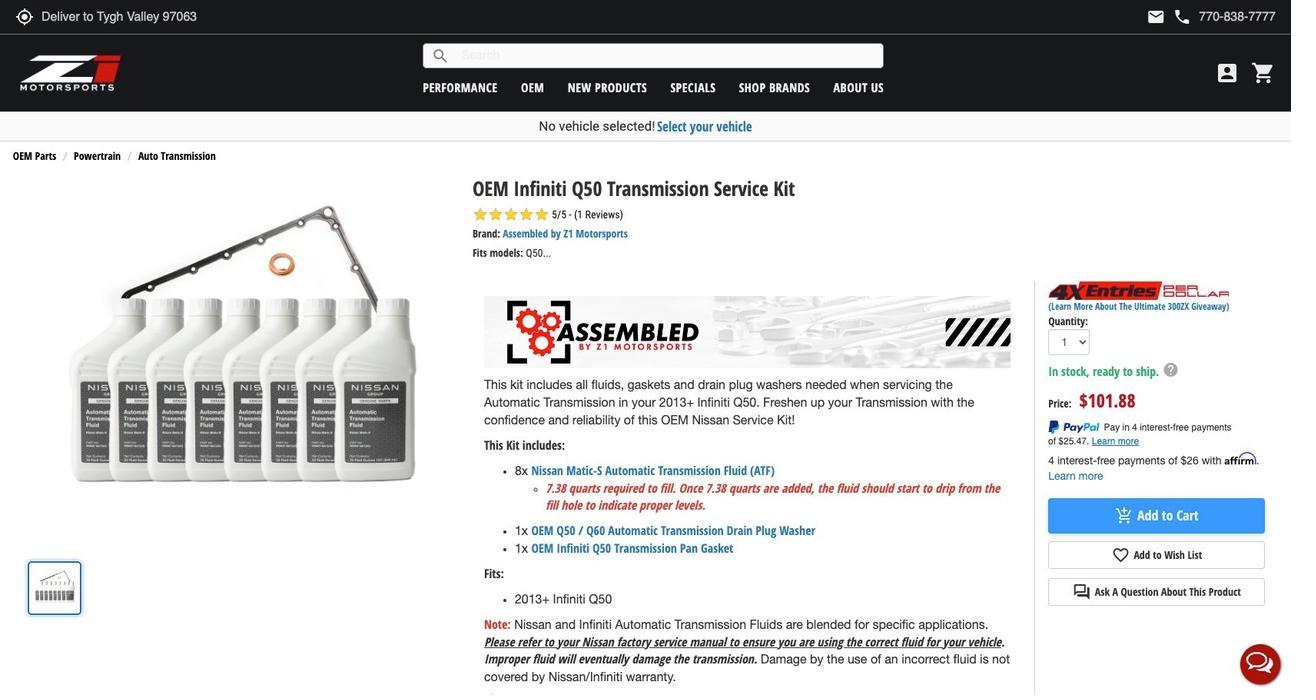 Task type: describe. For each thing, give the bounding box(es) containing it.
z1 motorsports logo image
[[19, 54, 123, 92]]



Task type: vqa. For each thing, say whether or not it's contained in the screenshot.
(Z32)
no



Task type: locate. For each thing, give the bounding box(es) containing it.
Search search field
[[450, 44, 884, 68]]



